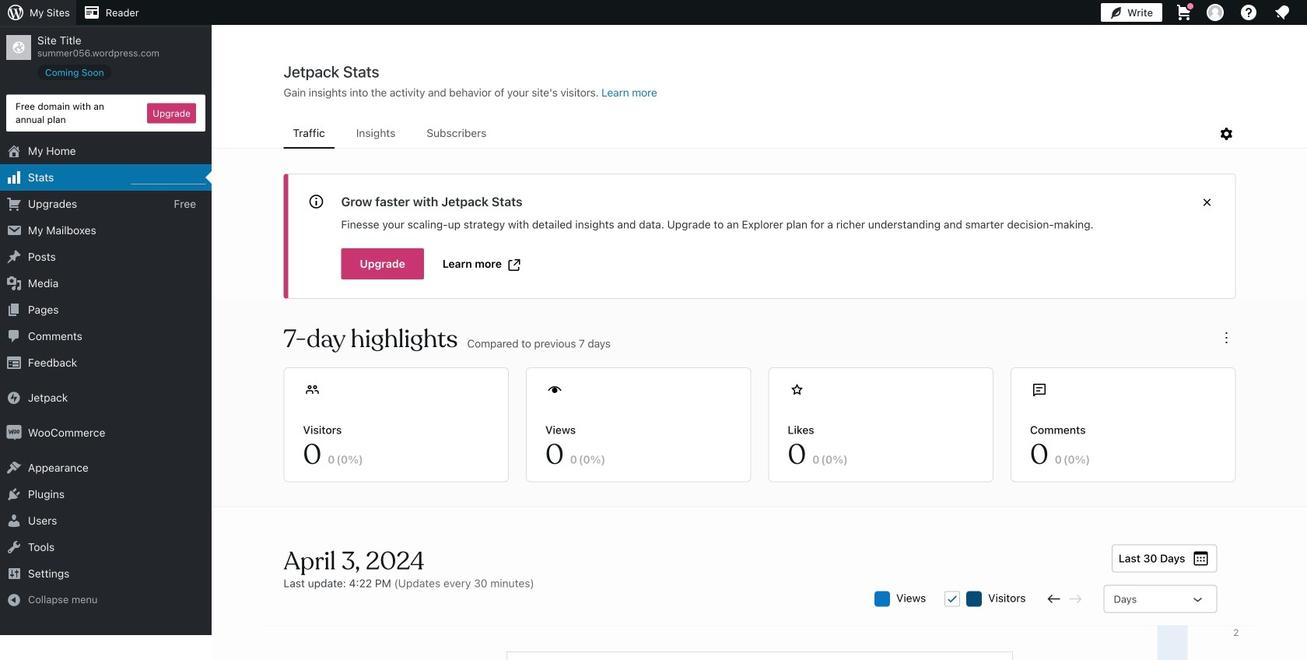 Task type: describe. For each thing, give the bounding box(es) containing it.
help image
[[1240, 3, 1259, 22]]

my profile image
[[1207, 4, 1225, 21]]

menu inside "jetpack stats" main content
[[284, 119, 1218, 149]]

highest hourly views 0 image
[[132, 174, 206, 185]]

1 img image from the top
[[6, 390, 22, 406]]

jetpack stats main content
[[213, 62, 1308, 660]]

close image
[[1199, 193, 1217, 212]]

1 list item from the top
[[1301, 152, 1308, 225]]

my shopping cart image
[[1176, 3, 1194, 22]]

2 img image from the top
[[6, 425, 22, 441]]



Task type: locate. For each thing, give the bounding box(es) containing it.
menu
[[284, 119, 1218, 149]]

list item
[[1301, 152, 1308, 225], [1301, 225, 1308, 283]]

None checkbox
[[945, 591, 961, 607]]

2 list item from the top
[[1301, 225, 1308, 283]]

manage your notifications image
[[1274, 3, 1292, 22]]

img image
[[6, 390, 22, 406], [6, 425, 22, 441]]

0 vertical spatial img image
[[6, 390, 22, 406]]

none checkbox inside "jetpack stats" main content
[[945, 591, 961, 607]]

1 vertical spatial img image
[[6, 425, 22, 441]]



Task type: vqa. For each thing, say whether or not it's contained in the screenshot.
img
yes



